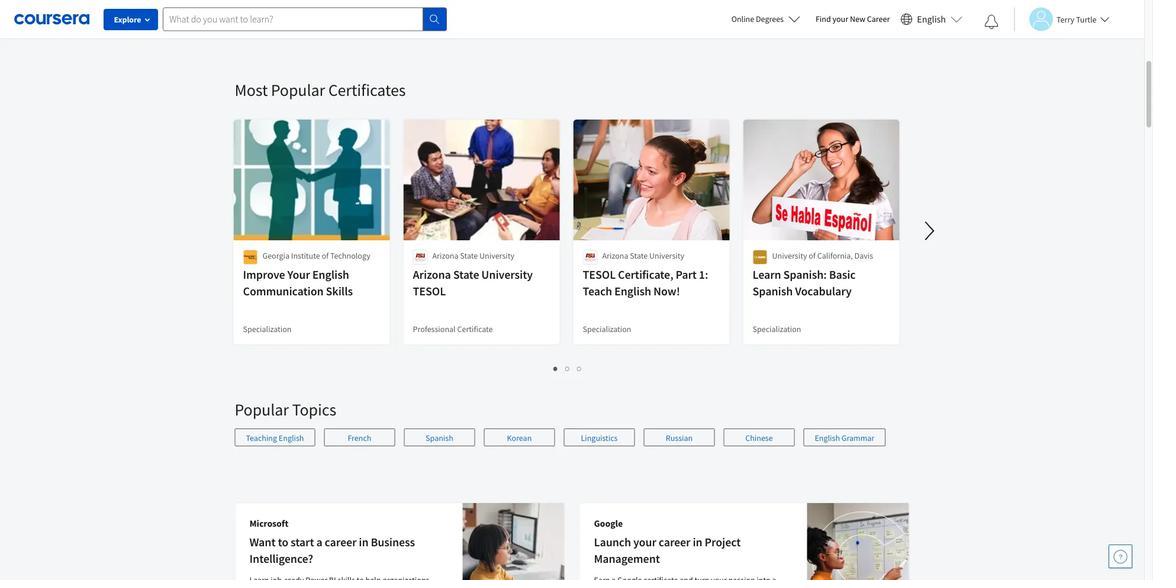 Task type: describe. For each thing, give the bounding box(es) containing it.
launch your career in project management link
[[594, 535, 741, 566]]

teaching
[[246, 433, 277, 443]]

launch
[[594, 535, 631, 550]]

professional certificate
[[413, 324, 493, 334]]

list inside most popular certificates carousel element
[[235, 361, 901, 375]]

spanish:
[[783, 267, 827, 282]]

arizona state university for state
[[432, 250, 514, 261]]

learn
[[753, 267, 781, 282]]

specialization for improve your english communication skills
[[243, 324, 292, 334]]

want to start a career in business intelligence? link
[[249, 535, 415, 566]]

university for state
[[479, 250, 514, 261]]

arizona state university for certificate,
[[602, 250, 684, 261]]

linguistics
[[581, 433, 618, 443]]

business
[[371, 535, 415, 550]]

spanish inside learn spanish: basic spanish vocabulary
[[753, 284, 793, 299]]

english inside english grammar link
[[815, 433, 840, 443]]

english inside teaching english link
[[279, 433, 304, 443]]

your inside google launch your career in project management
[[633, 535, 656, 550]]

russian
[[666, 433, 693, 443]]

career inside microsoft want to start a career in business intelligence?
[[325, 535, 357, 550]]

tesol inside tesol certificate, part 1: teach english now!
[[583, 267, 616, 282]]

vocabulary
[[795, 284, 852, 299]]

want
[[249, 535, 276, 550]]

popular topics
[[235, 399, 336, 420]]

french
[[348, 433, 371, 443]]

1 list from the top
[[235, 20, 901, 33]]

specialization for tesol certificate, part 1: teach english now!
[[583, 324, 631, 334]]

topics
[[292, 399, 336, 420]]

arizona for tesol
[[602, 250, 628, 261]]

university of california, davis image
[[753, 250, 767, 265]]

certificate,
[[618, 267, 673, 282]]

tesol inside the arizona state university tesol
[[413, 284, 446, 299]]

google
[[594, 517, 623, 529]]

career inside google launch your career in project management
[[659, 535, 690, 550]]

english inside english button
[[917, 13, 946, 25]]

2
[[565, 362, 570, 373]]

online
[[731, 14, 754, 24]]

1:
[[699, 267, 708, 282]]

basic
[[829, 267, 856, 282]]

korean
[[507, 433, 532, 443]]

communication
[[243, 284, 324, 299]]

russian link
[[644, 429, 715, 446]]

most
[[235, 80, 268, 100]]

3
[[577, 362, 582, 373]]

start
[[291, 535, 314, 550]]

to
[[278, 535, 288, 550]]

find
[[816, 14, 831, 24]]

korean link
[[484, 429, 555, 446]]

management
[[594, 551, 660, 566]]

grammar
[[842, 433, 874, 443]]

teach
[[583, 284, 612, 299]]

1 of from the left
[[322, 250, 329, 261]]

part
[[676, 267, 697, 282]]

0 horizontal spatial spanish
[[426, 433, 453, 443]]

online degrees
[[731, 14, 784, 24]]

arizona for arizona
[[432, 250, 458, 261]]

coursera image
[[14, 10, 89, 29]]

help center image
[[1113, 549, 1128, 563]]

microsoft
[[249, 517, 288, 529]]

1 vertical spatial popular
[[235, 399, 289, 420]]

2 button
[[562, 361, 574, 375]]

certificates
[[328, 80, 406, 100]]

state inside the arizona state university tesol
[[453, 267, 479, 282]]

most popular certificates carousel element
[[229, 44, 1153, 385]]



Task type: vqa. For each thing, say whether or not it's contained in the screenshot.
"Model"
no



Task type: locate. For each thing, give the bounding box(es) containing it.
2 of from the left
[[809, 250, 816, 261]]

1 horizontal spatial in
[[693, 535, 702, 550]]

arizona state university image for tesol certificate, part 1: teach english now!
[[583, 250, 598, 265]]

english left 'grammar'
[[815, 433, 840, 443]]

1 horizontal spatial spanish
[[753, 284, 793, 299]]

a
[[316, 535, 322, 550]]

university for certificate
[[481, 267, 533, 282]]

0 horizontal spatial in
[[359, 535, 368, 550]]

1
[[553, 362, 558, 373]]

specialization
[[243, 324, 292, 334], [583, 324, 631, 334], [753, 324, 801, 334]]

spanish
[[753, 284, 793, 299], [426, 433, 453, 443]]

english inside tesol certificate, part 1: teach english now!
[[614, 284, 651, 299]]

english grammar link
[[803, 429, 886, 446]]

tesol up professional at the bottom of the page
[[413, 284, 446, 299]]

2 vertical spatial list
[[235, 429, 909, 458]]

state for part
[[630, 250, 648, 261]]

1 horizontal spatial arizona state university image
[[583, 250, 598, 265]]

professional
[[413, 324, 456, 334]]

arizona state university up the arizona state university tesol
[[432, 250, 514, 261]]

0 horizontal spatial arizona state university
[[432, 250, 514, 261]]

terry
[[1057, 14, 1074, 25]]

tesol up 'teach'
[[583, 267, 616, 282]]

arizona up professional at the bottom of the page
[[413, 267, 451, 282]]

1 horizontal spatial of
[[809, 250, 816, 261]]

1 specialization from the left
[[243, 324, 292, 334]]

institute
[[291, 250, 320, 261]]

career
[[867, 14, 890, 24]]

1 horizontal spatial career
[[659, 535, 690, 550]]

0 horizontal spatial career
[[325, 535, 357, 550]]

0 vertical spatial spanish
[[753, 284, 793, 299]]

tesol certificate, part 1: teach english now!
[[583, 267, 708, 299]]

1 horizontal spatial your
[[833, 14, 848, 24]]

now!
[[653, 284, 680, 299]]

linguistics link
[[564, 429, 635, 446]]

technology
[[330, 250, 370, 261]]

arizona state university image up 'teach'
[[583, 250, 598, 265]]

terry turtle
[[1057, 14, 1096, 25]]

in left business
[[359, 535, 368, 550]]

2 specialization from the left
[[583, 324, 631, 334]]

1 vertical spatial tesol
[[413, 284, 446, 299]]

arizona inside the arizona state university tesol
[[413, 267, 451, 282]]

arizona state university image up the arizona state university tesol
[[413, 250, 428, 265]]

2 arizona state university from the left
[[602, 250, 684, 261]]

arizona state university
[[432, 250, 514, 261], [602, 250, 684, 261]]

tesol
[[583, 267, 616, 282], [413, 284, 446, 299]]

specialization for learn spanish: basic spanish vocabulary
[[753, 324, 801, 334]]

your
[[287, 267, 310, 282]]

1 career from the left
[[325, 535, 357, 550]]

improve
[[243, 267, 285, 282]]

online degrees button
[[722, 6, 810, 32]]

0 vertical spatial tesol
[[583, 267, 616, 282]]

0 horizontal spatial specialization
[[243, 324, 292, 334]]

find your new career link
[[810, 12, 896, 27]]

french link
[[324, 429, 395, 446]]

most popular certificates
[[235, 80, 406, 100]]

teaching english link
[[235, 429, 315, 446]]

improve your english communication skills
[[243, 267, 353, 299]]

degrees
[[756, 14, 784, 24]]

google launch your career in project management
[[594, 517, 741, 566]]

in inside microsoft want to start a career in business intelligence?
[[359, 535, 368, 550]]

english down popular topics
[[279, 433, 304, 443]]

2 in from the left
[[693, 535, 702, 550]]

3 specialization from the left
[[753, 324, 801, 334]]

english right career
[[917, 13, 946, 25]]

popular up teaching
[[235, 399, 289, 420]]

explore
[[114, 14, 141, 25]]

1 vertical spatial spanish
[[426, 433, 453, 443]]

university for certificate,
[[649, 250, 684, 261]]

arizona state university image for arizona state university tesol
[[413, 250, 428, 265]]

arizona state university tesol
[[413, 267, 533, 299]]

0 vertical spatial list
[[235, 20, 901, 33]]

state up certificate, at the right of the page
[[630, 250, 648, 261]]

your up 'management'
[[633, 535, 656, 550]]

teaching english
[[246, 433, 304, 443]]

project
[[705, 535, 741, 550]]

of right institute on the left top of page
[[322, 250, 329, 261]]

english down certificate, at the right of the page
[[614, 284, 651, 299]]

state up certificate
[[453, 267, 479, 282]]

1 arizona state university image from the left
[[413, 250, 428, 265]]

in
[[359, 535, 368, 550], [693, 535, 702, 550]]

skills
[[326, 284, 353, 299]]

specialization down 'teach'
[[583, 324, 631, 334]]

arizona state university up certificate, at the right of the page
[[602, 250, 684, 261]]

0 horizontal spatial arizona state university image
[[413, 250, 428, 265]]

1 vertical spatial list
[[235, 361, 901, 375]]

1 in from the left
[[359, 535, 368, 550]]

specialization down communication
[[243, 324, 292, 334]]

chinese
[[745, 433, 773, 443]]

None search field
[[163, 7, 447, 31]]

certificate
[[457, 324, 493, 334]]

in left project
[[693, 535, 702, 550]]

english grammar
[[815, 433, 874, 443]]

What do you want to learn? text field
[[163, 7, 423, 31]]

show notifications image
[[984, 15, 999, 29]]

0 vertical spatial popular
[[271, 80, 325, 100]]

in inside google launch your career in project management
[[693, 535, 702, 550]]

arizona up certificate, at the right of the page
[[602, 250, 628, 261]]

intelligence?
[[249, 551, 313, 566]]

of
[[322, 250, 329, 261], [809, 250, 816, 261]]

university
[[479, 250, 514, 261], [649, 250, 684, 261], [772, 250, 807, 261], [481, 267, 533, 282]]

state up the arizona state university tesol
[[460, 250, 478, 261]]

state for university
[[460, 250, 478, 261]]

2 list from the top
[[235, 361, 901, 375]]

new
[[850, 14, 865, 24]]

next slide image
[[915, 217, 944, 245]]

georgia
[[263, 250, 289, 261]]

your right find
[[833, 14, 848, 24]]

specialization down learn spanish: basic spanish vocabulary
[[753, 324, 801, 334]]

list containing 1
[[235, 361, 901, 375]]

career
[[325, 535, 357, 550], [659, 535, 690, 550]]

2 arizona state university image from the left
[[583, 250, 598, 265]]

california,
[[817, 250, 853, 261]]

of up spanish:
[[809, 250, 816, 261]]

microsoft want to start a career in business intelligence?
[[249, 517, 415, 566]]

english button
[[896, 0, 967, 38]]

3 button
[[574, 361, 585, 375]]

popular right the most
[[271, 80, 325, 100]]

georgia institute of technology
[[263, 250, 370, 261]]

english inside improve your english communication skills
[[312, 267, 349, 282]]

arizona state university image
[[413, 250, 428, 265], [583, 250, 598, 265]]

0 horizontal spatial tesol
[[413, 284, 446, 299]]

0 vertical spatial your
[[833, 14, 848, 24]]

find your new career
[[816, 14, 890, 24]]

1 vertical spatial your
[[633, 535, 656, 550]]

2 horizontal spatial specialization
[[753, 324, 801, 334]]

english up skills
[[312, 267, 349, 282]]

1 horizontal spatial specialization
[[583, 324, 631, 334]]

0 horizontal spatial of
[[322, 250, 329, 261]]

english
[[917, 13, 946, 25], [312, 267, 349, 282], [614, 284, 651, 299], [279, 433, 304, 443], [815, 433, 840, 443]]

spanish link
[[404, 429, 475, 446]]

terry turtle button
[[1014, 7, 1110, 31]]

1 horizontal spatial tesol
[[583, 267, 616, 282]]

turtle
[[1076, 14, 1096, 25]]

3 list from the top
[[235, 429, 909, 458]]

1 button
[[550, 361, 562, 375]]

university inside the arizona state university tesol
[[481, 267, 533, 282]]

0 horizontal spatial your
[[633, 535, 656, 550]]

arizona
[[432, 250, 458, 261], [602, 250, 628, 261], [413, 267, 451, 282]]

your
[[833, 14, 848, 24], [633, 535, 656, 550]]

state
[[460, 250, 478, 261], [630, 250, 648, 261], [453, 267, 479, 282]]

list
[[235, 20, 901, 33], [235, 361, 901, 375], [235, 429, 909, 458]]

arizona up the arizona state university tesol
[[432, 250, 458, 261]]

university of california, davis
[[772, 250, 873, 261]]

career left project
[[659, 535, 690, 550]]

learn spanish: basic spanish vocabulary
[[753, 267, 856, 299]]

davis
[[854, 250, 873, 261]]

georgia institute of technology image
[[243, 250, 258, 265]]

1 horizontal spatial arizona state university
[[602, 250, 684, 261]]

explore button
[[104, 9, 158, 30]]

2 career from the left
[[659, 535, 690, 550]]

arizona for professional
[[413, 267, 451, 282]]

list containing teaching english
[[235, 429, 909, 458]]

career right a
[[325, 535, 357, 550]]

1 arizona state university from the left
[[432, 250, 514, 261]]

chinese link
[[724, 429, 795, 446]]

popular
[[271, 80, 325, 100], [235, 399, 289, 420]]



